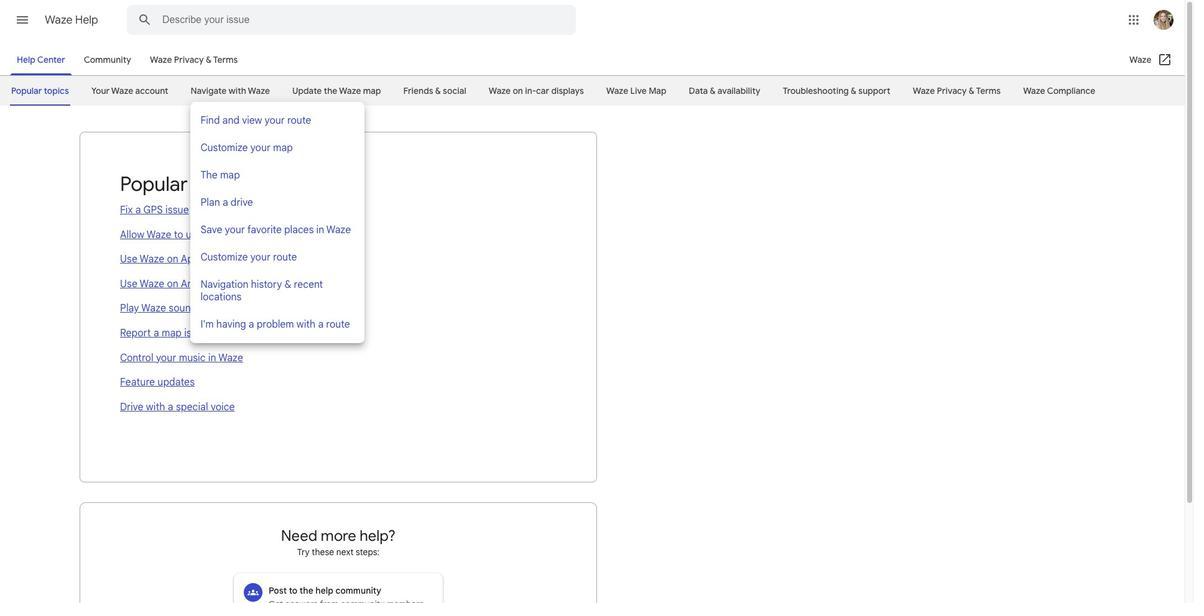 Task type: describe. For each thing, give the bounding box(es) containing it.
your inside the customize your route link
[[250, 251, 271, 264]]

play waze sounds through your bluetooth device
[[120, 302, 343, 315]]

search help center image
[[132, 7, 157, 32]]

find and view your route
[[201, 114, 311, 127]]

customize your route
[[201, 251, 297, 264]]

post
[[269, 585, 287, 597]]

and
[[222, 114, 239, 127]]

0 horizontal spatial topics
[[44, 85, 69, 96]]

data
[[689, 85, 708, 96]]

0 vertical spatial terms
[[213, 54, 238, 65]]

save your favorite places in waze
[[201, 224, 351, 236]]

save
[[201, 224, 222, 236]]

find
[[201, 114, 220, 127]]

in inside save your favorite places in waze link
[[316, 224, 324, 236]]

map
[[649, 85, 666, 96]]

a right having
[[249, 318, 254, 331]]

favorite
[[247, 224, 282, 236]]

post to the help community link
[[234, 574, 443, 603]]

use for use waze on android auto
[[120, 278, 137, 290]]

navigation history & recent locations
[[201, 279, 323, 303]]

use for use waze on apple carplay
[[120, 253, 137, 266]]

0 vertical spatial popular
[[11, 85, 42, 96]]

car
[[536, 85, 549, 96]]

use
[[186, 229, 202, 241]]

support
[[858, 85, 890, 96]]

Describe your issue text field
[[162, 6, 545, 34]]

center
[[37, 54, 65, 65]]

map up control your music in waze
[[162, 327, 182, 340]]

try
[[297, 547, 310, 558]]

0 horizontal spatial waze privacy & terms link
[[143, 45, 245, 75]]

plan
[[201, 197, 220, 209]]

your inside allow waze to use your gps link
[[205, 229, 225, 241]]

auto
[[219, 278, 240, 290]]

fix
[[120, 204, 133, 216]]

updates
[[158, 376, 195, 389]]

the map link
[[191, 162, 365, 189]]

1 vertical spatial help
[[17, 54, 35, 65]]

1 vertical spatial terms
[[976, 85, 1001, 96]]

update the waze map
[[292, 85, 381, 96]]

history
[[251, 279, 282, 291]]

help?
[[360, 527, 396, 546]]

customize your route link
[[191, 244, 365, 271]]

0 horizontal spatial to
[[174, 229, 183, 241]]

friends
[[403, 85, 433, 96]]

1 horizontal spatial to
[[289, 585, 297, 597]]

a down device
[[318, 318, 324, 331]]

menu containing find and view your route
[[191, 102, 365, 343]]

1 horizontal spatial the
[[324, 85, 337, 96]]

need more help? try these next steps:
[[281, 527, 396, 558]]

i'm
[[201, 318, 214, 331]]

feature updates link
[[120, 374, 557, 392]]

i'm having a problem with a route link
[[191, 311, 365, 338]]

customize for customize your route
[[201, 251, 248, 264]]

0 vertical spatial on
[[513, 85, 523, 96]]

troubleshooting & support link
[[783, 80, 890, 101]]

drive
[[120, 401, 143, 413]]

1 vertical spatial popular
[[120, 172, 188, 197]]

play waze sounds through your bluetooth device link
[[120, 301, 557, 318]]

waze inside "link"
[[248, 85, 270, 96]]

1 horizontal spatial gps
[[227, 229, 247, 241]]

allow waze to use your gps
[[120, 229, 247, 241]]

1 horizontal spatial topics
[[192, 172, 247, 197]]

bluetooth
[[266, 302, 310, 315]]

allow
[[120, 229, 144, 241]]

feature
[[120, 376, 155, 389]]

with for navigate with waze
[[229, 85, 246, 96]]

friends & social
[[403, 85, 466, 96]]

displays
[[551, 85, 584, 96]]

customize your map
[[201, 142, 293, 154]]

waze on in-car displays link
[[489, 80, 584, 101]]

control your music in waze link
[[120, 350, 557, 367]]

friends & social link
[[403, 80, 466, 101]]

troubleshooting & support
[[783, 85, 890, 96]]

community
[[336, 585, 381, 597]]

in-
[[525, 85, 536, 96]]

use waze on android auto
[[120, 278, 240, 290]]

customize for customize your map
[[201, 142, 248, 154]]

on for carplay
[[167, 253, 178, 266]]

issue for report a map issue
[[184, 327, 208, 340]]

waze compliance
[[1023, 85, 1095, 96]]

report a map issue link
[[120, 325, 557, 342]]

your inside save your favorite places in waze link
[[225, 224, 245, 236]]

1 vertical spatial waze privacy & terms
[[913, 85, 1001, 96]]

your inside play waze sounds through your bluetooth device link
[[243, 302, 263, 315]]

need
[[281, 527, 317, 546]]

use waze on android auto link
[[120, 276, 557, 293]]

help center
[[17, 54, 65, 65]]

report
[[120, 327, 151, 340]]

waze link
[[1129, 45, 1172, 75]]

map up the map "link"
[[273, 142, 293, 154]]

plan a drive
[[201, 197, 253, 209]]

recent
[[294, 279, 323, 291]]

0 horizontal spatial gps
[[143, 204, 163, 216]]

issue for fix a gps issue
[[165, 204, 189, 216]]

1 vertical spatial privacy
[[937, 85, 967, 96]]

customize your map link
[[191, 134, 365, 162]]

waze help
[[45, 13, 98, 27]]

feature updates
[[120, 376, 195, 389]]

control
[[120, 352, 153, 364]]



Task type: locate. For each thing, give the bounding box(es) containing it.
customize up the map
[[201, 142, 248, 154]]

0 horizontal spatial with
[[146, 401, 165, 413]]

gps right fix
[[143, 204, 163, 216]]

on for auto
[[167, 278, 178, 290]]

drive with a special voice link
[[120, 399, 557, 416]]

on
[[513, 85, 523, 96], [167, 253, 178, 266], [167, 278, 178, 290]]

to left use
[[174, 229, 183, 241]]

0 vertical spatial topics
[[44, 85, 69, 96]]

customize up auto
[[201, 251, 248, 264]]

a left special
[[168, 401, 173, 413]]

help up community link
[[75, 13, 98, 27]]

0 horizontal spatial popular
[[11, 85, 42, 96]]

1 use from the top
[[120, 253, 137, 266]]

1 vertical spatial to
[[289, 585, 297, 597]]

2 horizontal spatial with
[[297, 318, 316, 331]]

music
[[179, 352, 206, 364]]

1 horizontal spatial with
[[229, 85, 246, 96]]

waze on in-car displays
[[489, 85, 584, 96]]

0 vertical spatial gps
[[143, 204, 163, 216]]

view
[[242, 114, 262, 127]]

customize inside customize your map "link"
[[201, 142, 248, 154]]

in inside 'control your music in waze' link
[[208, 352, 216, 364]]

gps up customize your route
[[227, 229, 247, 241]]

more
[[321, 527, 356, 546]]

your inside 'control your music in waze' link
[[156, 352, 176, 364]]

compliance
[[1047, 85, 1095, 96]]

your right the save
[[225, 224, 245, 236]]

find and view your route link
[[191, 107, 365, 134]]

your down 'find and view your route'
[[250, 142, 271, 154]]

your inside find and view your route link
[[265, 114, 285, 127]]

fix a gps issue link
[[120, 202, 557, 219]]

1 vertical spatial route
[[273, 251, 297, 264]]

popular up "fix a gps issue"
[[120, 172, 188, 197]]

route down update
[[287, 114, 311, 127]]

availability
[[717, 85, 760, 96]]

locations
[[201, 291, 241, 303]]

popular topics link
[[11, 80, 69, 101]]

1 horizontal spatial popular
[[120, 172, 188, 197]]

route
[[287, 114, 311, 127], [273, 251, 297, 264], [326, 318, 350, 331]]

map
[[363, 85, 381, 96], [273, 142, 293, 154], [220, 169, 240, 182], [162, 327, 182, 340]]

community
[[84, 54, 131, 65]]

0 horizontal spatial waze privacy & terms
[[150, 54, 238, 65]]

having
[[216, 318, 246, 331]]

1 vertical spatial use
[[120, 278, 137, 290]]

drive
[[231, 197, 253, 209]]

i'm having a problem with a route
[[201, 318, 350, 331]]

1 customize from the top
[[201, 142, 248, 154]]

route down play waze sounds through your bluetooth device link
[[326, 318, 350, 331]]

on left in-
[[513, 85, 523, 96]]

places
[[284, 224, 314, 236]]

steps:
[[356, 547, 380, 558]]

1 vertical spatial waze privacy & terms link
[[913, 80, 1001, 101]]

your
[[265, 114, 285, 127], [250, 142, 271, 154], [225, 224, 245, 236], [205, 229, 225, 241], [250, 251, 271, 264], [243, 302, 263, 315], [156, 352, 176, 364]]

0 vertical spatial the
[[324, 85, 337, 96]]

with down bluetooth
[[297, 318, 316, 331]]

terms
[[213, 54, 238, 65], [976, 85, 1001, 96]]

1 horizontal spatial privacy
[[937, 85, 967, 96]]

help left center in the top left of the page
[[17, 54, 35, 65]]

allow waze to use your gps link
[[120, 227, 557, 244]]

your up having
[[243, 302, 263, 315]]

special
[[176, 401, 208, 413]]

1 horizontal spatial help
[[75, 13, 98, 27]]

a right plan
[[223, 197, 228, 209]]

0 vertical spatial waze privacy & terms
[[150, 54, 238, 65]]

waze compliance link
[[1023, 80, 1095, 101]]

issue
[[165, 204, 189, 216], [184, 327, 208, 340]]

with
[[229, 85, 246, 96], [297, 318, 316, 331], [146, 401, 165, 413]]

the
[[201, 169, 218, 182]]

& inside navigation history & recent locations
[[285, 279, 291, 291]]

0 vertical spatial issue
[[165, 204, 189, 216]]

popular topics up "fix a gps issue"
[[120, 172, 247, 197]]

on left android
[[167, 278, 178, 290]]

menu
[[191, 102, 365, 343]]

1 horizontal spatial waze privacy & terms link
[[913, 80, 1001, 101]]

post to the help community
[[269, 585, 381, 597]]

your down favorite
[[250, 251, 271, 264]]

in right music
[[208, 352, 216, 364]]

in right places
[[316, 224, 324, 236]]

your waze account
[[91, 85, 168, 96]]

a right report at the left bottom of the page
[[154, 327, 159, 340]]

the right update
[[324, 85, 337, 96]]

play
[[120, 302, 139, 315]]

0 horizontal spatial popular topics
[[11, 85, 69, 96]]

1 vertical spatial the
[[300, 585, 313, 597]]

live
[[630, 85, 647, 96]]

1 vertical spatial popular topics
[[120, 172, 247, 197]]

issue up music
[[184, 327, 208, 340]]

popular topics down help center link
[[11, 85, 69, 96]]

troubleshooting
[[783, 85, 849, 96]]

in
[[316, 224, 324, 236], [208, 352, 216, 364]]

the left help
[[300, 585, 313, 597]]

help
[[316, 585, 333, 597]]

1 vertical spatial gps
[[227, 229, 247, 241]]

update the waze map link
[[292, 80, 381, 101]]

your inside customize your map "link"
[[250, 142, 271, 154]]

the map
[[201, 169, 240, 182]]

0 vertical spatial privacy
[[174, 54, 204, 65]]

1 vertical spatial in
[[208, 352, 216, 364]]

2 vertical spatial with
[[146, 401, 165, 413]]

popular down help center link
[[11, 85, 42, 96]]

privacy
[[174, 54, 204, 65], [937, 85, 967, 96]]

issue up allow waze to use your gps
[[165, 204, 189, 216]]

1 vertical spatial issue
[[184, 327, 208, 340]]

customize
[[201, 142, 248, 154], [201, 251, 248, 264]]

1 horizontal spatial in
[[316, 224, 324, 236]]

0 vertical spatial popular topics
[[11, 85, 69, 96]]

0 vertical spatial with
[[229, 85, 246, 96]]

0 vertical spatial in
[[316, 224, 324, 236]]

waze live map link
[[606, 80, 666, 101]]

device
[[313, 302, 343, 315]]

data & availability link
[[689, 80, 760, 101]]

0 vertical spatial route
[[287, 114, 311, 127]]

1 vertical spatial on
[[167, 253, 178, 266]]

waze help link
[[45, 5, 101, 36]]

with right navigate
[[229, 85, 246, 96]]

these
[[312, 547, 334, 558]]

None search field
[[127, 5, 576, 35]]

to right post
[[289, 585, 297, 597]]

the
[[324, 85, 337, 96], [300, 585, 313, 597]]

use waze on apple carplay link
[[120, 251, 557, 269]]

navigate with waze
[[191, 85, 270, 96]]

0 horizontal spatial the
[[300, 585, 313, 597]]

0 horizontal spatial in
[[208, 352, 216, 364]]

map left the friends
[[363, 85, 381, 96]]

use down allow in the top left of the page
[[120, 253, 137, 266]]

your right use
[[205, 229, 225, 241]]

your
[[91, 85, 110, 96]]

2 use from the top
[[120, 278, 137, 290]]

topics
[[44, 85, 69, 96], [192, 172, 247, 197]]

account
[[135, 85, 168, 96]]

&
[[206, 54, 211, 65], [435, 85, 441, 96], [710, 85, 715, 96], [851, 85, 856, 96], [969, 85, 974, 96], [285, 279, 291, 291]]

navigate with waze link
[[191, 80, 270, 101]]

with for drive with a special voice
[[146, 401, 165, 413]]

route down save your favorite places in waze link
[[273, 251, 297, 264]]

navigate
[[191, 85, 227, 96]]

waze privacy & terms
[[150, 54, 238, 65], [913, 85, 1001, 96]]

2 vertical spatial route
[[326, 318, 350, 331]]

use up the play
[[120, 278, 137, 290]]

navigation history & recent locations link
[[191, 271, 365, 311]]

waze live map
[[606, 85, 666, 96]]

0 vertical spatial to
[[174, 229, 183, 241]]

0 vertical spatial waze privacy & terms link
[[143, 45, 245, 75]]

next
[[336, 547, 354, 558]]

control your music in waze
[[120, 352, 243, 364]]

1 horizontal spatial waze privacy & terms
[[913, 85, 1001, 96]]

with right "drive"
[[146, 401, 165, 413]]

0 horizontal spatial privacy
[[174, 54, 204, 65]]

a inside "link"
[[223, 197, 228, 209]]

1 horizontal spatial terms
[[976, 85, 1001, 96]]

2 vertical spatial on
[[167, 278, 178, 290]]

social
[[443, 85, 466, 96]]

0 vertical spatial customize
[[201, 142, 248, 154]]

update
[[292, 85, 322, 96]]

carplay
[[210, 253, 245, 266]]

community link
[[77, 45, 138, 75]]

0 vertical spatial use
[[120, 253, 137, 266]]

your waze account link
[[91, 80, 168, 101]]

your right view
[[265, 114, 285, 127]]

waze privacy & terms link
[[143, 45, 245, 75], [913, 80, 1001, 101]]

fix a gps issue
[[120, 204, 189, 216]]

1 vertical spatial with
[[297, 318, 316, 331]]

0 horizontal spatial help
[[17, 54, 35, 65]]

apple
[[181, 253, 207, 266]]

through
[[204, 302, 240, 315]]

1 vertical spatial topics
[[192, 172, 247, 197]]

a right fix
[[135, 204, 141, 216]]

on left apple
[[167, 253, 178, 266]]

with inside "link"
[[229, 85, 246, 96]]

1 horizontal spatial popular topics
[[120, 172, 247, 197]]

your down report a map issue
[[156, 352, 176, 364]]

2 customize from the top
[[201, 251, 248, 264]]

customize inside the customize your route link
[[201, 251, 248, 264]]

data & availability
[[689, 85, 760, 96]]

0 vertical spatial help
[[75, 13, 98, 27]]

map right the
[[220, 169, 240, 182]]

save your favorite places in waze link
[[191, 216, 365, 244]]

report a map issue
[[120, 327, 208, 340]]

1 vertical spatial customize
[[201, 251, 248, 264]]

drive with a special voice
[[120, 401, 235, 413]]

problem
[[257, 318, 294, 331]]

0 horizontal spatial terms
[[213, 54, 238, 65]]



Task type: vqa. For each thing, say whether or not it's contained in the screenshot.
the bottommost Waze Privacy & Terms
yes



